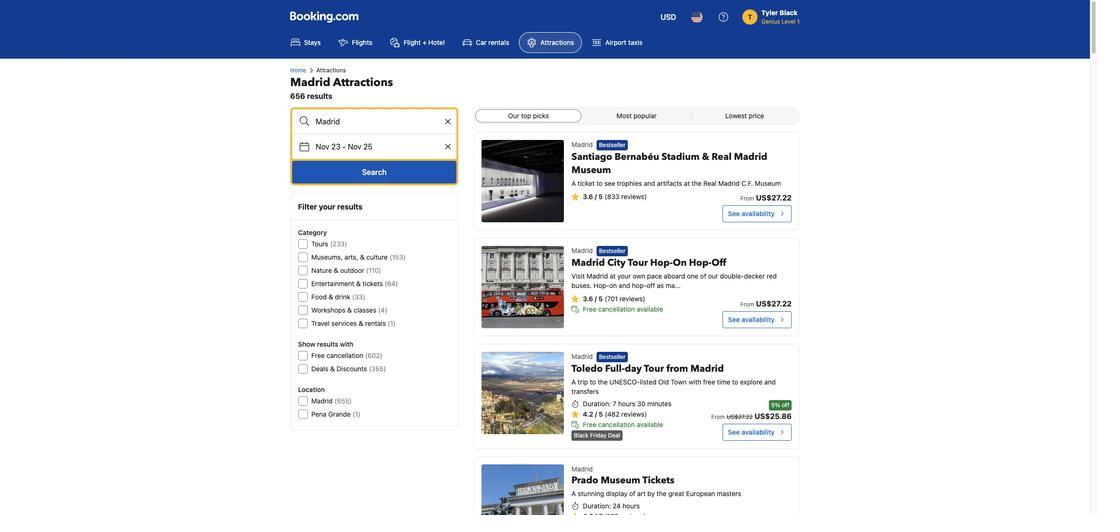 Task type: locate. For each thing, give the bounding box(es) containing it.
1 vertical spatial and
[[619, 282, 630, 290]]

city
[[608, 257, 626, 270]]

tour
[[628, 257, 648, 270], [644, 363, 664, 376]]

&
[[702, 151, 710, 164], [360, 253, 365, 261], [334, 267, 339, 275], [356, 280, 361, 288], [329, 293, 334, 301], [348, 306, 352, 314], [359, 320, 364, 328], [331, 365, 335, 373]]

2 availability from the top
[[742, 316, 775, 324]]

friday
[[590, 433, 607, 440]]

1 vertical spatial availability
[[742, 316, 775, 324]]

1 vertical spatial your
[[618, 272, 631, 281]]

/ right 4.2
[[595, 411, 597, 419]]

the inside santiago bernabéu stadium & real madrid museum a ticket to see trophies and artifacts at the real madrid c.f. museum
[[692, 180, 702, 188]]

the
[[692, 180, 702, 188], [598, 379, 608, 387], [657, 490, 667, 498]]

5 for (482 reviews)
[[599, 411, 603, 419]]

hop- up pace
[[650, 257, 673, 270]]

car rentals
[[476, 38, 509, 46]]

hop- up one in the right of the page
[[689, 257, 712, 270]]

3 5 from the top
[[599, 411, 603, 419]]

results up (233)
[[338, 203, 363, 211]]

rentals right 'car'
[[489, 38, 509, 46]]

5 left (701
[[599, 295, 603, 303]]

2 vertical spatial bestseller
[[599, 354, 626, 361]]

2 a from the top
[[572, 379, 576, 387]]

1 vertical spatial rentals
[[365, 320, 386, 328]]

trip
[[578, 379, 588, 387]]

a left trip at the bottom right of page
[[572, 379, 576, 387]]

1 vertical spatial a
[[572, 379, 576, 387]]

& inside santiago bernabéu stadium & real madrid museum a ticket to see trophies and artifacts at the real madrid c.f. museum
[[702, 151, 710, 164]]

most popular
[[617, 112, 657, 120]]

see availability for madrid city tour hop-on hop-off
[[728, 316, 775, 324]]

(1)
[[388, 320, 396, 328], [353, 411, 361, 419]]

/ for (701
[[595, 295, 597, 303]]

us$25.86
[[755, 413, 792, 421]]

0 horizontal spatial your
[[319, 203, 336, 211]]

3 see availability from the top
[[728, 429, 775, 437]]

availability down us$25.86
[[742, 429, 775, 437]]

7
[[613, 400, 617, 408]]

of left our
[[700, 272, 707, 281]]

red
[[767, 272, 777, 281]]

deal
[[608, 433, 620, 440]]

and inside toledo full-day tour from madrid a trip to the unesco-listed old town with free time to explore and transfers
[[765, 379, 776, 387]]

0 horizontal spatial and
[[619, 282, 630, 290]]

one
[[687, 272, 699, 281]]

& up entertainment on the bottom
[[334, 267, 339, 275]]

0 vertical spatial duration:
[[583, 400, 611, 408]]

to left see on the top right
[[597, 180, 603, 188]]

2 5 from the top
[[599, 295, 603, 303]]

2 duration: from the top
[[583, 503, 611, 511]]

your left own
[[618, 272, 631, 281]]

1 vertical spatial see
[[728, 316, 740, 324]]

1 vertical spatial /
[[595, 295, 597, 303]]

2 3.6 from the top
[[583, 295, 593, 303]]

top
[[521, 112, 531, 120]]

& right stadium
[[702, 151, 710, 164]]

2 vertical spatial attractions
[[333, 75, 393, 90]]

bestseller up santiago
[[599, 142, 626, 149]]

hours right 7
[[618, 400, 636, 408]]

entertainment
[[312, 280, 355, 288]]

1 bestseller from the top
[[599, 142, 626, 149]]

1 horizontal spatial of
[[700, 272, 707, 281]]

1 vertical spatial the
[[598, 379, 608, 387]]

location
[[298, 386, 325, 394]]

prado
[[572, 475, 599, 488]]

1 vertical spatial us$27.22
[[756, 300, 792, 308]]

rentals down '(4)'
[[365, 320, 386, 328]]

1 duration: from the top
[[583, 400, 611, 408]]

nature
[[312, 267, 332, 275]]

/ for (482
[[595, 411, 597, 419]]

1 horizontal spatial your
[[618, 272, 631, 281]]

bestseller up full- at right bottom
[[599, 354, 626, 361]]

from us$27.22 for santiago bernabéu stadium & real madrid museum
[[741, 194, 792, 202]]

0 vertical spatial a
[[572, 180, 576, 188]]

available down the "as"
[[637, 306, 663, 314]]

your right filter
[[319, 203, 336, 211]]

from down 'decker'
[[741, 301, 754, 308]]

1 horizontal spatial black
[[780, 9, 798, 17]]

show
[[298, 341, 316, 349]]

free down 4.2
[[583, 421, 597, 429]]

0 vertical spatial see
[[728, 210, 740, 218]]

2 vertical spatial free
[[583, 421, 597, 429]]

cancellation up deals & discounts (355)
[[327, 352, 364, 360]]

2 vertical spatial a
[[572, 490, 576, 498]]

1 vertical spatial see availability
[[728, 316, 775, 324]]

1 vertical spatial free cancellation available
[[583, 421, 663, 429]]

(110)
[[367, 267, 382, 275]]

2 vertical spatial us$27.22
[[727, 414, 753, 421]]

availability down c.f. in the right of the page
[[742, 210, 775, 218]]

0 vertical spatial attractions
[[541, 38, 574, 46]]

2 see from the top
[[728, 316, 740, 324]]

hours
[[618, 400, 636, 408], [623, 503, 640, 511]]

cancellation down '3.6 / 5 (701 reviews)'
[[598, 306, 635, 314]]

1 vertical spatial available
[[637, 421, 663, 429]]

by
[[648, 490, 655, 498]]

cancellation down 4.2 / 5 (482 reviews)
[[598, 421, 635, 429]]

from down c.f. in the right of the page
[[741, 195, 754, 202]]

see availability down 5% off from us$27.22 us$25.86
[[728, 429, 775, 437]]

0 vertical spatial 3.6
[[583, 193, 593, 201]]

3 availability from the top
[[742, 429, 775, 437]]

3.6 down 'buses.'
[[583, 295, 593, 303]]

0 horizontal spatial off
[[647, 282, 655, 290]]

duration:
[[583, 400, 611, 408], [583, 503, 611, 511]]

2 vertical spatial museum
[[601, 475, 640, 488]]

(4)
[[379, 306, 388, 314]]

with left free
[[689, 379, 702, 387]]

5 left (833
[[599, 193, 603, 201]]

and right trophies
[[644, 180, 655, 188]]

1 vertical spatial museum
[[755, 180, 781, 188]]

1 horizontal spatial with
[[689, 379, 702, 387]]

0 vertical spatial with
[[340, 341, 354, 349]]

services
[[332, 320, 357, 328]]

from us$27.22 down c.f. in the right of the page
[[741, 194, 792, 202]]

european
[[686, 490, 715, 498]]

see
[[728, 210, 740, 218], [728, 316, 740, 324], [728, 429, 740, 437]]

at
[[684, 180, 690, 188], [610, 272, 616, 281]]

off left the "as"
[[647, 282, 655, 290]]

bestseller
[[599, 142, 626, 149], [599, 248, 626, 255], [599, 354, 626, 361]]

& right deals
[[331, 365, 335, 373]]

1 vertical spatial 3.6
[[583, 295, 593, 303]]

deals & discounts (355)
[[312, 365, 386, 373]]

0 vertical spatial reviews)
[[621, 193, 647, 201]]

24
[[613, 503, 621, 511]]

3.6 / 5 (833 reviews)
[[583, 193, 647, 201]]

results right show
[[317, 341, 339, 349]]

3 see from the top
[[728, 429, 740, 437]]

1 horizontal spatial (1)
[[388, 320, 396, 328]]

workshops
[[312, 306, 346, 314]]

free cancellation available down 4.2 / 5 (482 reviews)
[[583, 421, 663, 429]]

and inside santiago bernabéu stadium & real madrid museum a ticket to see trophies and artifacts at the real madrid c.f. museum
[[644, 180, 655, 188]]

5% off from us$27.22 us$25.86
[[711, 402, 792, 421]]

availability
[[742, 210, 775, 218], [742, 316, 775, 324], [742, 429, 775, 437]]

the down full- at right bottom
[[598, 379, 608, 387]]

2 nov from the left
[[348, 143, 362, 151]]

from us$27.22 down red
[[741, 300, 792, 308]]

2 vertical spatial reviews)
[[622, 411, 647, 419]]

a left the stunning
[[572, 490, 576, 498]]

madrid inside madrid prado museum tickets a stunning display of art by the great european masters
[[572, 466, 593, 474]]

hop-
[[650, 257, 673, 270], [689, 257, 712, 270], [594, 282, 609, 290]]

1 horizontal spatial nov
[[348, 143, 362, 151]]

5 left (482
[[599, 411, 603, 419]]

a inside toledo full-day tour from madrid a trip to the unesco-listed old town with free time to explore and transfers
[[572, 379, 576, 387]]

bestseller up "city"
[[599, 248, 626, 255]]

museums, arts, & culture (153)
[[312, 253, 406, 261]]

ma...
[[666, 282, 681, 290]]

free down 'buses.'
[[583, 306, 597, 314]]

a left ticket
[[572, 180, 576, 188]]

1 3.6 from the top
[[583, 193, 593, 201]]

0 horizontal spatial of
[[629, 490, 636, 498]]

real right stadium
[[712, 151, 732, 164]]

museum right c.f. in the right of the page
[[755, 180, 781, 188]]

duration: down the stunning
[[583, 503, 611, 511]]

duration: for duration: 24 hours
[[583, 503, 611, 511]]

2 see availability from the top
[[728, 316, 775, 324]]

2 vertical spatial from
[[711, 414, 725, 421]]

(1) down (64)
[[388, 320, 396, 328]]

to right time
[[732, 379, 739, 387]]

0 vertical spatial from
[[741, 195, 754, 202]]

available down 30
[[637, 421, 663, 429]]

a
[[572, 180, 576, 188], [572, 379, 576, 387], [572, 490, 576, 498]]

0 vertical spatial free cancellation available
[[583, 306, 663, 314]]

workshops & classes (4)
[[312, 306, 388, 314]]

see availability for santiago bernabéu stadium & real madrid museum
[[728, 210, 775, 218]]

us$27.22
[[756, 194, 792, 202], [756, 300, 792, 308], [727, 414, 753, 421]]

2 horizontal spatial hop-
[[689, 257, 712, 270]]

black left friday
[[574, 433, 589, 440]]

1 vertical spatial from
[[741, 301, 754, 308]]

toledo
[[572, 363, 603, 376]]

hotel
[[428, 38, 445, 46]]

2 horizontal spatial the
[[692, 180, 702, 188]]

see availability down c.f. in the right of the page
[[728, 210, 775, 218]]

0 horizontal spatial at
[[610, 272, 616, 281]]

/
[[595, 193, 597, 201], [595, 295, 597, 303], [595, 411, 597, 419]]

free cancellation available down '3.6 / 5 (701 reviews)'
[[583, 306, 663, 314]]

a inside santiago bernabéu stadium & real madrid museum a ticket to see trophies and artifacts at the real madrid c.f. museum
[[572, 180, 576, 188]]

our
[[708, 272, 718, 281]]

to right trip at the bottom right of page
[[590, 379, 596, 387]]

0 vertical spatial at
[[684, 180, 690, 188]]

(1) right grande
[[353, 411, 361, 419]]

3.6 down ticket
[[583, 193, 593, 201]]

2 available from the top
[[637, 421, 663, 429]]

1 vertical spatial at
[[610, 272, 616, 281]]

santiago bernabéu stadium & real madrid museum image
[[482, 140, 564, 223]]

1 vertical spatial 5
[[599, 295, 603, 303]]

2 vertical spatial availability
[[742, 429, 775, 437]]

your account menu tyler black genius level 1 element
[[743, 4, 804, 26]]

free cancellation available
[[583, 306, 663, 314], [583, 421, 663, 429]]

2 bestseller from the top
[[599, 248, 626, 255]]

0 vertical spatial the
[[692, 180, 702, 188]]

0 vertical spatial bestseller
[[599, 142, 626, 149]]

airport
[[605, 38, 627, 46]]

0 vertical spatial off
[[647, 282, 655, 290]]

1 see from the top
[[728, 210, 740, 218]]

lowest price
[[726, 112, 764, 120]]

1 vertical spatial results
[[338, 203, 363, 211]]

0 vertical spatial your
[[319, 203, 336, 211]]

off right 5%
[[782, 402, 790, 409]]

0 vertical spatial results
[[307, 92, 332, 100]]

(602)
[[366, 352, 383, 360]]

the inside madrid prado museum tickets a stunning display of art by the great european masters
[[657, 490, 667, 498]]

1 horizontal spatial and
[[644, 180, 655, 188]]

hours for 7
[[618, 400, 636, 408]]

the right by
[[657, 490, 667, 498]]

culture
[[367, 253, 388, 261]]

3 / from the top
[[595, 411, 597, 419]]

with up free cancellation (602)
[[340, 341, 354, 349]]

prado museum tickets image
[[482, 465, 564, 516]]

1 vertical spatial black
[[574, 433, 589, 440]]

1 horizontal spatial rentals
[[489, 38, 509, 46]]

5%
[[772, 402, 780, 409]]

0 horizontal spatial nov
[[316, 143, 330, 151]]

bestseller for city
[[599, 248, 626, 255]]

2 / from the top
[[595, 295, 597, 303]]

reviews) down duration: 7 hours 30 minutes
[[622, 411, 647, 419]]

and right on
[[619, 282, 630, 290]]

2 vertical spatial 5
[[599, 411, 603, 419]]

listed
[[640, 379, 657, 387]]

hours right 24
[[623, 503, 640, 511]]

3 a from the top
[[572, 490, 576, 498]]

black
[[780, 9, 798, 17], [574, 433, 589, 440]]

0 vertical spatial /
[[595, 193, 597, 201]]

& down classes
[[359, 320, 364, 328]]

3.6 / 5 (701 reviews)
[[583, 295, 645, 303]]

from down time
[[711, 414, 725, 421]]

santiago
[[572, 151, 612, 164]]

0 vertical spatial tour
[[628, 257, 648, 270]]

the right artifacts
[[692, 180, 702, 188]]

1 availability from the top
[[742, 210, 775, 218]]

1 vertical spatial reviews)
[[620, 295, 645, 303]]

1 vertical spatial of
[[629, 490, 636, 498]]

0 horizontal spatial the
[[598, 379, 608, 387]]

deals
[[312, 365, 329, 373]]

(355)
[[369, 365, 386, 373]]

0 vertical spatial available
[[637, 306, 663, 314]]

car rentals link
[[455, 32, 517, 53]]

nov right -
[[348, 143, 362, 151]]

1 horizontal spatial hop-
[[650, 257, 673, 270]]

1 horizontal spatial the
[[657, 490, 667, 498]]

1 vertical spatial tour
[[644, 363, 664, 376]]

of left art
[[629, 490, 636, 498]]

0 vertical spatial 5
[[599, 193, 603, 201]]

at up on
[[610, 272, 616, 281]]

reviews) down hop- on the bottom
[[620, 295, 645, 303]]

1 a from the top
[[572, 180, 576, 188]]

off inside madrid city tour hop-on hop-off visit madrid at your own pace aboard one of our double-decker red buses. hop-on and hop-off as ma...
[[647, 282, 655, 290]]

tour up own
[[628, 257, 648, 270]]

flight + hotel link
[[382, 32, 453, 53]]

1 vertical spatial real
[[704, 180, 717, 188]]

results right 656
[[307, 92, 332, 100]]

museum inside madrid prado museum tickets a stunning display of art by the great european masters
[[601, 475, 640, 488]]

/ for (833
[[595, 193, 597, 201]]

attractions inside "link"
[[541, 38, 574, 46]]

duration: up 4.2
[[583, 400, 611, 408]]

nature & outdoor (110)
[[312, 267, 382, 275]]

1 vertical spatial attractions
[[317, 67, 346, 74]]

tickets
[[363, 280, 383, 288]]

1 vertical spatial (1)
[[353, 411, 361, 419]]

at inside santiago bernabéu stadium & real madrid museum a ticket to see trophies and artifacts at the real madrid c.f. museum
[[684, 180, 690, 188]]

1 vertical spatial duration:
[[583, 503, 611, 511]]

1 vertical spatial bestseller
[[599, 248, 626, 255]]

/ left (833
[[595, 193, 597, 201]]

3.6 for 3.6 / 5 (833 reviews)
[[583, 193, 593, 201]]

0 vertical spatial from us$27.22
[[741, 194, 792, 202]]

0 vertical spatial see availability
[[728, 210, 775, 218]]

taxis
[[628, 38, 643, 46]]

reviews) down trophies
[[621, 193, 647, 201]]

2 vertical spatial and
[[765, 379, 776, 387]]

free
[[703, 379, 715, 387]]

off inside 5% off from us$27.22 us$25.86
[[782, 402, 790, 409]]

/ left (701
[[595, 295, 597, 303]]

1 vertical spatial off
[[782, 402, 790, 409]]

stadium
[[662, 151, 700, 164]]

0 horizontal spatial black
[[574, 433, 589, 440]]

hop-
[[632, 282, 647, 290]]

2 from us$27.22 from the top
[[741, 300, 792, 308]]

1 see availability from the top
[[728, 210, 775, 218]]

1 vertical spatial with
[[689, 379, 702, 387]]

0 vertical spatial hours
[[618, 400, 636, 408]]

museum up display at the bottom of the page
[[601, 475, 640, 488]]

free up deals
[[312, 352, 325, 360]]

old
[[658, 379, 669, 387]]

duration: 7 hours 30 minutes
[[583, 400, 672, 408]]

availability down 'decker'
[[742, 316, 775, 324]]

from for santiago bernabéu stadium & real madrid museum
[[741, 195, 754, 202]]

from inside 5% off from us$27.22 us$25.86
[[711, 414, 725, 421]]

1 5 from the top
[[599, 193, 603, 201]]

1 from us$27.22 from the top
[[741, 194, 792, 202]]

2 vertical spatial the
[[657, 490, 667, 498]]

see availability down 'decker'
[[728, 316, 775, 324]]

with inside toledo full-day tour from madrid a trip to the unesco-listed old town with free time to explore and transfers
[[689, 379, 702, 387]]

tyler
[[762, 9, 778, 17]]

3 bestseller from the top
[[599, 354, 626, 361]]

1 horizontal spatial to
[[597, 180, 603, 188]]

2 vertical spatial /
[[595, 411, 597, 419]]

at right artifacts
[[684, 180, 690, 188]]

4.2 / 5 (482 reviews)
[[583, 411, 647, 419]]

at inside madrid city tour hop-on hop-off visit madrid at your own pace aboard one of our double-decker red buses. hop-on and hop-off as ma...
[[610, 272, 616, 281]]

1 / from the top
[[595, 193, 597, 201]]

hop- up (701
[[594, 282, 609, 290]]

from
[[667, 363, 688, 376]]

0 vertical spatial availability
[[742, 210, 775, 218]]

real left c.f. in the right of the page
[[704, 180, 717, 188]]

tour up listed
[[644, 363, 664, 376]]

museum down santiago
[[572, 164, 611, 177]]

and right explore
[[765, 379, 776, 387]]

1 horizontal spatial at
[[684, 180, 690, 188]]

from for madrid city tour hop-on hop-off
[[741, 301, 754, 308]]

0 vertical spatial museum
[[572, 164, 611, 177]]

1 available from the top
[[637, 306, 663, 314]]

nov left 23
[[316, 143, 330, 151]]

0 vertical spatial us$27.22
[[756, 194, 792, 202]]

reviews)
[[621, 193, 647, 201], [620, 295, 645, 303], [622, 411, 647, 419]]

from us$27.22
[[741, 194, 792, 202], [741, 300, 792, 308]]

madrid inside toledo full-day tour from madrid a trip to the unesco-listed old town with free time to explore and transfers
[[691, 363, 724, 376]]

see for toledo full-day tour from madrid
[[728, 429, 740, 437]]

black up level
[[780, 9, 798, 17]]

see availability for toledo full-day tour from madrid
[[728, 429, 775, 437]]



Task type: vqa. For each thing, say whether or not it's contained in the screenshot.
the leftmost Trước
no



Task type: describe. For each thing, give the bounding box(es) containing it.
toledo full-day tour from madrid image
[[482, 352, 564, 435]]

duration: 24 hours
[[583, 503, 640, 511]]

1 free cancellation available from the top
[[583, 306, 663, 314]]

artifacts
[[657, 180, 682, 188]]

(64)
[[385, 280, 398, 288]]

us$27.22 inside 5% off from us$27.22 us$25.86
[[727, 414, 753, 421]]

most
[[617, 112, 632, 120]]

tours
[[312, 240, 329, 248]]

to inside santiago bernabéu stadium & real madrid museum a ticket to see trophies and artifacts at the real madrid c.f. museum
[[597, 180, 603, 188]]

availability for santiago bernabéu stadium & real madrid museum
[[742, 210, 775, 218]]

own
[[633, 272, 646, 281]]

hours for 24
[[623, 503, 640, 511]]

0 horizontal spatial (1)
[[353, 411, 361, 419]]

duration: for duration: 7 hours 30 minutes
[[583, 400, 611, 408]]

Where are you going? search field
[[292, 109, 457, 134]]

0 horizontal spatial to
[[590, 379, 596, 387]]

2 vertical spatial results
[[317, 341, 339, 349]]

tour inside toledo full-day tour from madrid a trip to the unesco-listed old town with free time to explore and transfers
[[644, 363, 664, 376]]

1 vertical spatial free
[[312, 352, 325, 360]]

stays
[[304, 38, 321, 46]]

town
[[671, 379, 687, 387]]

5 for (833 reviews)
[[599, 193, 603, 201]]

attractions inside madrid attractions 656 results
[[333, 75, 393, 90]]

tyler black genius level 1
[[762, 9, 800, 25]]

masters
[[717, 490, 742, 498]]

as
[[657, 282, 664, 290]]

car
[[476, 38, 487, 46]]

5 for (701 reviews)
[[599, 295, 603, 303]]

black inside tyler black genius level 1
[[780, 9, 798, 17]]

your inside madrid city tour hop-on hop-off visit madrid at your own pace aboard one of our double-decker red buses. hop-on and hop-off as ma...
[[618, 272, 631, 281]]

stunning
[[578, 490, 604, 498]]

reviews) for 3.6 / 5 (833 reviews)
[[621, 193, 647, 201]]

aboard
[[664, 272, 685, 281]]

airport taxis
[[605, 38, 643, 46]]

0 horizontal spatial with
[[340, 341, 354, 349]]

reviews) for 3.6 / 5 (701 reviews)
[[620, 295, 645, 303]]

0 horizontal spatial hop-
[[594, 282, 609, 290]]

usd button
[[655, 6, 682, 28]]

search button
[[292, 161, 457, 184]]

0 horizontal spatial rentals
[[365, 320, 386, 328]]

free cancellation (602)
[[312, 352, 383, 360]]

booking.com image
[[290, 11, 359, 23]]

madrid inside madrid attractions 656 results
[[290, 75, 330, 90]]

us$27.22 for santiago bernabéu stadium & real madrid museum
[[756, 194, 792, 202]]

flights
[[352, 38, 372, 46]]

& up travel services & rentals (1)
[[348, 306, 352, 314]]

1 nov from the left
[[316, 143, 330, 151]]

popular
[[634, 112, 657, 120]]

3.6 for 3.6 / 5 (701 reviews)
[[583, 295, 593, 303]]

nov 23 - nov 25
[[316, 143, 373, 151]]

tour inside madrid city tour hop-on hop-off visit madrid at your own pace aboard one of our double-decker red buses. hop-on and hop-off as ma...
[[628, 257, 648, 270]]

madrid city tour hop-on hop-off visit madrid at your own pace aboard one of our double-decker red buses. hop-on and hop-off as ma...
[[572, 257, 777, 290]]

0 vertical spatial real
[[712, 151, 732, 164]]

of inside madrid city tour hop-on hop-off visit madrid at your own pace aboard one of our double-decker red buses. hop-on and hop-off as ma...
[[700, 272, 707, 281]]

2 horizontal spatial to
[[732, 379, 739, 387]]

show results with
[[298, 341, 354, 349]]

picks
[[533, 112, 549, 120]]

2 vertical spatial cancellation
[[598, 421, 635, 429]]

0 vertical spatial cancellation
[[598, 306, 635, 314]]

(833
[[605, 193, 620, 201]]

price
[[749, 112, 764, 120]]

black friday deal
[[574, 433, 620, 440]]

0 vertical spatial free
[[583, 306, 597, 314]]

flight
[[404, 38, 421, 46]]

decker
[[744, 272, 765, 281]]

reviews) for 4.2 / 5 (482 reviews)
[[622, 411, 647, 419]]

0 vertical spatial (1)
[[388, 320, 396, 328]]

30
[[637, 400, 646, 408]]

on
[[673, 257, 687, 270]]

a inside madrid prado museum tickets a stunning display of art by the great european masters
[[572, 490, 576, 498]]

(153)
[[390, 253, 406, 261]]

our
[[508, 112, 520, 120]]

4.2
[[583, 411, 593, 419]]

(33)
[[353, 293, 366, 301]]

23
[[332, 143, 341, 151]]

see for santiago bernabéu stadium & real madrid museum
[[728, 210, 740, 218]]

25
[[364, 143, 373, 151]]

pena grande (1)
[[312, 411, 361, 419]]

madrid city tour hop-on hop-off image
[[482, 246, 564, 329]]

2 free cancellation available from the top
[[583, 421, 663, 429]]

filter your results
[[298, 203, 363, 211]]

(482
[[605, 411, 620, 419]]

1
[[797, 18, 800, 25]]

transfers
[[572, 388, 599, 396]]

entertainment & tickets (64)
[[312, 280, 398, 288]]

tours (233)
[[312, 240, 347, 248]]

santiago bernabéu stadium & real madrid museum a ticket to see trophies and artifacts at the real madrid c.f. museum
[[572, 151, 781, 188]]

lowest
[[726, 112, 747, 120]]

level
[[782, 18, 796, 25]]

great
[[669, 490, 685, 498]]

results inside madrid attractions 656 results
[[307, 92, 332, 100]]

time
[[717, 379, 731, 387]]

tickets
[[643, 475, 675, 488]]

stays link
[[283, 32, 329, 53]]

availability for toledo full-day tour from madrid
[[742, 429, 775, 437]]

museums,
[[312, 253, 343, 261]]

of inside madrid prado museum tickets a stunning display of art by the great european masters
[[629, 490, 636, 498]]

category
[[298, 229, 327, 237]]

& up (33)
[[356, 280, 361, 288]]

arts,
[[345, 253, 359, 261]]

minutes
[[647, 400, 672, 408]]

from us$27.22 for madrid city tour hop-on hop-off
[[741, 300, 792, 308]]

t
[[748, 13, 752, 21]]

(233)
[[330, 240, 347, 248]]

full-
[[605, 363, 625, 376]]

filter
[[298, 203, 317, 211]]

+
[[423, 38, 427, 46]]

bestseller for bernabéu
[[599, 142, 626, 149]]

food & drink (33)
[[312, 293, 366, 301]]

(701
[[605, 295, 618, 303]]

see for madrid city tour hop-on hop-off
[[728, 316, 740, 324]]

bernabéu
[[615, 151, 659, 164]]

art
[[637, 490, 646, 498]]

us$27.22 for madrid city tour hop-on hop-off
[[756, 300, 792, 308]]

unesco-
[[610, 379, 640, 387]]

and inside madrid city tour hop-on hop-off visit madrid at your own pace aboard one of our double-decker red buses. hop-on and hop-off as ma...
[[619, 282, 630, 290]]

& left drink
[[329, 293, 334, 301]]

& right "arts,"
[[360, 253, 365, 261]]

see
[[605, 180, 615, 188]]

bestseller for full-
[[599, 354, 626, 361]]

airport taxis link
[[584, 32, 651, 53]]

madrid prado museum tickets a stunning display of art by the great european masters
[[572, 466, 742, 498]]

flights link
[[331, 32, 381, 53]]

-
[[343, 143, 346, 151]]

availability for madrid city tour hop-on hop-off
[[742, 316, 775, 324]]

1 vertical spatial cancellation
[[327, 352, 364, 360]]

toledo full-day tour from madrid a trip to the unesco-listed old town with free time to explore and transfers
[[572, 363, 776, 396]]

the inside toledo full-day tour from madrid a trip to the unesco-listed old town with free time to explore and transfers
[[598, 379, 608, 387]]

off
[[712, 257, 726, 270]]

our top picks
[[508, 112, 549, 120]]

0 vertical spatial rentals
[[489, 38, 509, 46]]



